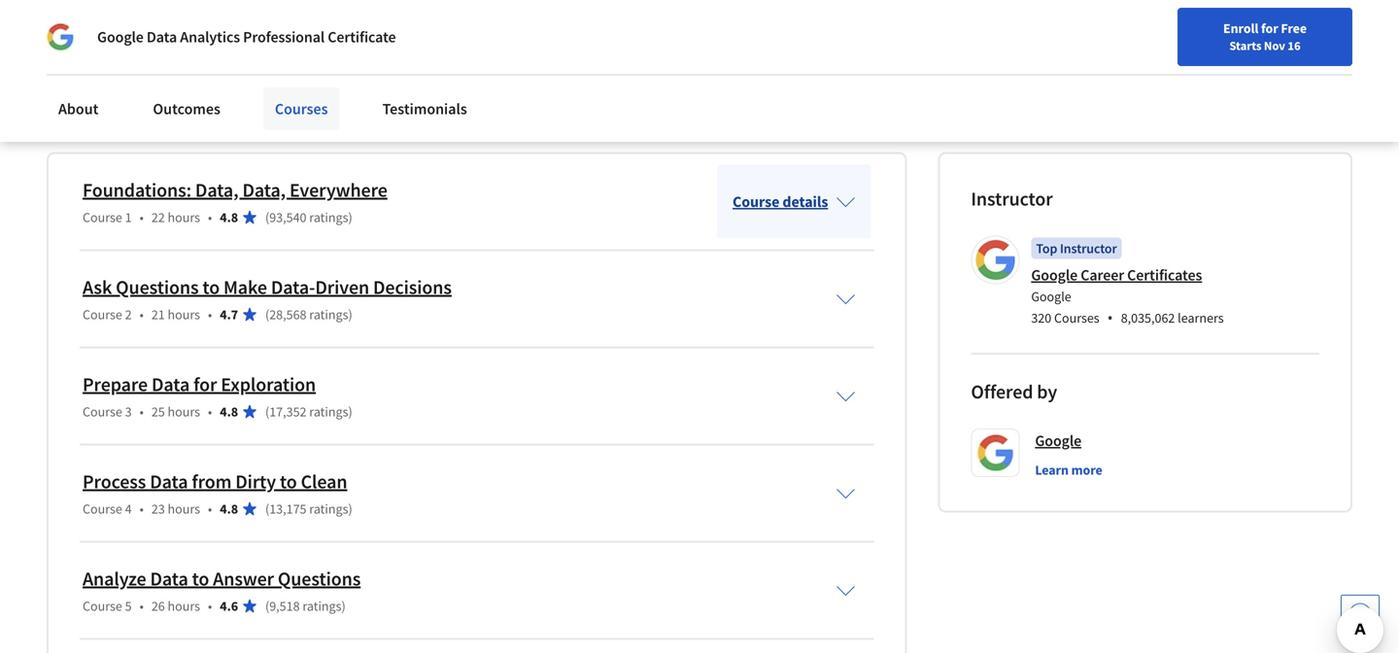 Task type: describe. For each thing, give the bounding box(es) containing it.
about
[[58, 99, 99, 119]]

( 13,175 ratings )
[[265, 500, 352, 517]]

google link
[[1035, 429, 1082, 452]]

2
[[125, 306, 132, 323]]

22
[[151, 208, 165, 226]]

3
[[125, 403, 132, 420]]

4.8 for for
[[220, 403, 238, 420]]

0 vertical spatial instructor
[[971, 187, 1053, 211]]

read
[[47, 101, 81, 119]]

9,518
[[269, 597, 300, 615]]

share
[[656, 42, 692, 62]]

• right 2
[[140, 306, 144, 323]]

courses inside top instructor google career certificates google 320 courses • 8,035,062 learners
[[1055, 309, 1100, 326]]

foundations: data, data, everywhere link
[[83, 178, 388, 202]]

process data from dirty to clean
[[83, 469, 347, 494]]

prepare
[[83, 372, 148, 396]]

1 employers from the left
[[47, 66, 115, 85]]

0 horizontal spatial and
[[118, 3, 144, 23]]

professional
[[243, 27, 325, 47]]

course 1 • 22 hours •
[[83, 208, 212, 226]]

93,540
[[269, 208, 307, 226]]

ask questions to make data-driven decisions link
[[83, 275, 452, 299]]

your
[[201, 66, 231, 85]]

offered by
[[971, 379, 1058, 404]]

everywhere
[[290, 178, 388, 202]]

a
[[491, 42, 499, 62]]

study
[[534, 42, 570, 62]]

projects,
[[328, 42, 385, 62]]

4
[[125, 500, 132, 517]]

details
[[783, 192, 828, 211]]

• left 4.6
[[208, 597, 212, 615]]

ratings for everywhere
[[309, 208, 348, 226]]

4.6
[[220, 597, 238, 615]]

google down the top
[[1032, 265, 1078, 285]]

by
[[1037, 379, 1058, 404]]

to left showcase
[[118, 66, 132, 85]]

320
[[1032, 309, 1052, 326]]

outcomes
[[153, 99, 221, 119]]

free
[[1281, 19, 1307, 37]]

16
[[1288, 38, 1301, 53]]

course for ask questions to make data-driven decisions
[[83, 306, 122, 323]]

google career certificates link
[[1032, 265, 1203, 285]]

now.
[[701, 66, 732, 85]]

• down from
[[208, 500, 212, 517]]

less
[[84, 101, 110, 119]]

starts
[[1230, 38, 1262, 53]]

platforms
[[47, 3, 114, 23]]

platforms and tools you will learn include:
[[47, 3, 335, 23]]

top instructor google career certificates google 320 courses • 8,035,062 learners
[[1032, 240, 1224, 328]]

outcomes link
[[141, 87, 232, 130]]

• down foundations: data, data, everywhere
[[208, 208, 212, 226]]

certificate
[[328, 27, 396, 47]]

enroll
[[1224, 19, 1259, 37]]

google down platforms on the left top of page
[[97, 27, 144, 47]]

top
[[1036, 240, 1058, 257]]

foundations: data, data, everywhere
[[83, 178, 388, 202]]

2 vertical spatial for
[[194, 372, 217, 396]]

are
[[581, 66, 602, 85]]

data for from
[[150, 469, 188, 494]]

process data from dirty to clean link
[[83, 469, 347, 494]]

google data analytics professional certificate
[[97, 27, 396, 47]]

in
[[47, 42, 59, 62]]

data for for
[[152, 372, 190, 396]]

about link
[[47, 87, 110, 130]]

17,352
[[269, 403, 307, 420]]

1
[[125, 208, 132, 226]]

8,035,062
[[1121, 309, 1175, 326]]

course inside dropdown button
[[733, 192, 780, 211]]

driven
[[315, 275, 369, 299]]

• left 4.7
[[208, 306, 212, 323]]

instructor inside top instructor google career certificates google 320 courses • 8,035,062 learners
[[1060, 240, 1117, 257]]

( 9,518 ratings )
[[265, 597, 346, 615]]

clean
[[301, 469, 347, 494]]

( for exploration
[[265, 403, 269, 420]]

learn
[[241, 3, 277, 23]]

google image
[[47, 23, 74, 51]]

training
[[182, 42, 232, 62]]

hours for ask
[[168, 306, 200, 323]]

1 vertical spatial that
[[455, 66, 481, 85]]

( 17,352 ratings )
[[265, 403, 352, 420]]

2 data, from the left
[[242, 178, 286, 202]]

• right 1
[[140, 208, 144, 226]]

analyze data to answer questions link
[[83, 567, 361, 591]]

google career certificates image
[[974, 239, 1017, 281]]

and inside in addition to expert training and hands-on projects, you'll complete a case study that you can share with potential employers to showcase your new skill set. learn concrete skills that top employers are hiring for right now.
[[235, 42, 260, 62]]

• down prepare data for exploration link
[[208, 403, 212, 420]]

course 3 • 25 hours •
[[83, 403, 212, 420]]

google up 320
[[1032, 288, 1072, 305]]

4.8 for data,
[[220, 208, 238, 226]]

read less button
[[47, 100, 110, 120]]

hours for analyze
[[168, 597, 200, 615]]

( 93,540 ratings )
[[265, 208, 352, 226]]

13,175
[[269, 500, 307, 517]]

ratings for make
[[309, 306, 348, 323]]

in addition to expert training and hands-on projects, you'll complete a case study that you can share with potential employers to showcase your new skill set. learn concrete skills that top employers are hiring for right now.
[[47, 42, 789, 85]]



Task type: locate. For each thing, give the bounding box(es) containing it.
coursera image
[[23, 16, 147, 47]]

and up new
[[235, 42, 260, 62]]

0 vertical spatial for
[[1262, 19, 1279, 37]]

will
[[213, 3, 238, 23]]

you'll
[[388, 42, 424, 62]]

courses link
[[263, 87, 340, 130]]

ratings for exploration
[[309, 403, 348, 420]]

data
[[147, 27, 177, 47], [152, 372, 190, 396], [150, 469, 188, 494], [150, 567, 188, 591]]

learn down google link
[[1035, 461, 1069, 479]]

0 vertical spatial questions
[[116, 275, 199, 299]]

) for foundations: data, data, everywhere
[[348, 208, 352, 226]]

3 ( from the top
[[265, 403, 269, 420]]

hours right 26
[[168, 597, 200, 615]]

1 hours from the top
[[168, 208, 200, 226]]

data down tools
[[147, 27, 177, 47]]

1 vertical spatial questions
[[278, 567, 361, 591]]

course left 1
[[83, 208, 122, 226]]

1 vertical spatial courses
[[1055, 309, 1100, 326]]

hours right 21
[[168, 306, 200, 323]]

ratings down everywhere at the left top of page
[[309, 208, 348, 226]]

1 vertical spatial and
[[235, 42, 260, 62]]

3 hours from the top
[[168, 403, 200, 420]]

2 hours from the top
[[168, 306, 200, 323]]

foundations:
[[83, 178, 191, 202]]

courses right 320
[[1055, 309, 1100, 326]]

certificates
[[1128, 265, 1203, 285]]

0 vertical spatial courses
[[275, 99, 328, 119]]

help center image
[[1349, 603, 1372, 626]]

1 vertical spatial for
[[646, 66, 664, 85]]

1 horizontal spatial and
[[235, 42, 260, 62]]

0 vertical spatial learn
[[320, 66, 356, 85]]

learn more button
[[1035, 460, 1103, 480]]

)
[[348, 208, 352, 226], [348, 306, 352, 323], [348, 403, 352, 420], [348, 500, 352, 517], [342, 597, 346, 615]]

that up are
[[573, 42, 599, 62]]

offered
[[971, 379, 1034, 404]]

skills
[[419, 66, 452, 85]]

courses inside courses link
[[275, 99, 328, 119]]

ask
[[83, 275, 112, 299]]

for
[[1262, 19, 1279, 37], [646, 66, 664, 85], [194, 372, 217, 396]]

• inside top instructor google career certificates google 320 courses • 8,035,062 learners
[[1108, 307, 1114, 328]]

1 horizontal spatial data,
[[242, 178, 286, 202]]

1 horizontal spatial you
[[603, 42, 627, 62]]

ratings for dirty
[[309, 500, 348, 517]]

course for prepare data for exploration
[[83, 403, 122, 420]]

potential
[[727, 42, 786, 62]]

1 horizontal spatial that
[[573, 42, 599, 62]]

4 hours from the top
[[168, 500, 200, 517]]

for left 'exploration'
[[194, 372, 217, 396]]

to for questions
[[203, 275, 220, 299]]

you up hiring in the left of the page
[[603, 42, 627, 62]]

ratings right 17,352
[[309, 403, 348, 420]]

data, up 93,540
[[242, 178, 286, 202]]

• right 5
[[140, 597, 144, 615]]

None search field
[[277, 12, 598, 51]]

new
[[234, 66, 261, 85]]

questions up 21
[[116, 275, 199, 299]]

2 ( from the top
[[265, 306, 269, 323]]

) for process data from dirty to clean
[[348, 500, 352, 517]]

26
[[151, 597, 165, 615]]

course details button
[[717, 165, 871, 239]]

questions up ( 9,518 ratings )
[[278, 567, 361, 591]]

to for data
[[192, 567, 209, 591]]

menu item
[[1047, 19, 1172, 83]]

0 horizontal spatial learn
[[320, 66, 356, 85]]

to left the answer on the left bottom of the page
[[192, 567, 209, 591]]

0 vertical spatial and
[[118, 3, 144, 23]]

5 ( from the top
[[265, 597, 269, 615]]

instructor up career
[[1060, 240, 1117, 257]]

0 horizontal spatial instructor
[[971, 187, 1053, 211]]

case
[[502, 42, 531, 62]]

1 horizontal spatial employers
[[510, 66, 578, 85]]

analyze data to answer questions
[[83, 567, 361, 591]]

top
[[484, 66, 506, 85]]

( down 'exploration'
[[265, 403, 269, 420]]

course left 4
[[83, 500, 122, 517]]

hours right 25
[[168, 403, 200, 420]]

that down complete
[[455, 66, 481, 85]]

testimonials link
[[371, 87, 479, 130]]

enroll for free starts nov 16
[[1224, 19, 1307, 53]]

employers
[[47, 66, 115, 85], [510, 66, 578, 85]]

nov
[[1264, 38, 1286, 53]]

prepare data for exploration link
[[83, 372, 316, 396]]

) for analyze data to answer questions
[[342, 597, 346, 615]]

hours for process
[[168, 500, 200, 517]]

ratings for answer
[[303, 597, 342, 615]]

ask questions to make data-driven decisions
[[83, 275, 452, 299]]

ratings right 9,518
[[303, 597, 342, 615]]

data up 23
[[150, 469, 188, 494]]

( for everywhere
[[265, 208, 269, 226]]

0 vertical spatial you
[[184, 3, 209, 23]]

course left 5
[[83, 597, 122, 615]]

28,568
[[269, 306, 307, 323]]

course for foundations: data, data, everywhere
[[83, 208, 122, 226]]

data up 26
[[150, 567, 188, 591]]

course left details
[[733, 192, 780, 211]]

learn inside button
[[1035, 461, 1069, 479]]

to left expert
[[120, 42, 134, 62]]

•
[[140, 208, 144, 226], [208, 208, 212, 226], [140, 306, 144, 323], [208, 306, 212, 323], [1108, 307, 1114, 328], [140, 403, 144, 420], [208, 403, 212, 420], [140, 500, 144, 517], [208, 500, 212, 517], [140, 597, 144, 615], [208, 597, 212, 615]]

2 vertical spatial 4.8
[[220, 500, 238, 517]]

instructor up the top
[[971, 187, 1053, 211]]

you up analytics
[[184, 3, 209, 23]]

on
[[308, 42, 325, 62]]

25
[[151, 403, 165, 420]]

learn
[[320, 66, 356, 85], [1035, 461, 1069, 479]]

set.
[[293, 66, 317, 85]]

hours for prepare
[[168, 403, 200, 420]]

for inside in addition to expert training and hands-on projects, you'll complete a case study that you can share with potential employers to showcase your new skill set. learn concrete skills that top employers are hiring for right now.
[[646, 66, 664, 85]]

course 2 • 21 hours •
[[83, 306, 212, 323]]

( for answer
[[265, 597, 269, 615]]

) for prepare data for exploration
[[348, 403, 352, 420]]

1 4.8 from the top
[[220, 208, 238, 226]]

) down driven
[[348, 306, 352, 323]]

1 vertical spatial learn
[[1035, 461, 1069, 479]]

concrete
[[360, 66, 416, 85]]

to up the 13,175
[[280, 469, 297, 494]]

• right 4
[[140, 500, 144, 517]]

4.8 down the prepare data for exploration
[[220, 403, 238, 420]]

courses down set.
[[275, 99, 328, 119]]

learn more
[[1035, 461, 1103, 479]]

read less
[[47, 101, 110, 119]]

0 horizontal spatial courses
[[275, 99, 328, 119]]

course left 2
[[83, 306, 122, 323]]

learn inside in addition to expert training and hands-on projects, you'll complete a case study that you can share with potential employers to showcase your new skill set. learn concrete skills that top employers are hiring for right now.
[[320, 66, 356, 85]]

for inside 'enroll for free starts nov 16'
[[1262, 19, 1279, 37]]

1 horizontal spatial for
[[646, 66, 664, 85]]

0 horizontal spatial that
[[455, 66, 481, 85]]

2 4.8 from the top
[[220, 403, 238, 420]]

( for dirty
[[265, 500, 269, 517]]

instructor
[[971, 187, 1053, 211], [1060, 240, 1117, 257]]

1 vertical spatial instructor
[[1060, 240, 1117, 257]]

hands-
[[263, 42, 308, 62]]

0 horizontal spatial data,
[[195, 178, 239, 202]]

) right 17,352
[[348, 403, 352, 420]]

for down can
[[646, 66, 664, 85]]

( down the answer on the left bottom of the page
[[265, 597, 269, 615]]

analytics
[[180, 27, 240, 47]]

career
[[1081, 265, 1125, 285]]

you inside in addition to expert training and hands-on projects, you'll complete a case study that you can share with potential employers to showcase your new skill set. learn concrete skills that top employers are hiring for right now.
[[603, 42, 627, 62]]

ratings down driven
[[309, 306, 348, 323]]

to for addition
[[120, 42, 134, 62]]

5 hours from the top
[[168, 597, 200, 615]]

1 horizontal spatial questions
[[278, 567, 361, 591]]

0 horizontal spatial you
[[184, 3, 209, 23]]

make
[[224, 275, 267, 299]]

data,
[[195, 178, 239, 202], [242, 178, 286, 202]]

0 vertical spatial 4.8
[[220, 208, 238, 226]]

2 employers from the left
[[510, 66, 578, 85]]

data, up the course 1 • 22 hours •
[[195, 178, 239, 202]]

) right the 13,175
[[348, 500, 352, 517]]

• right 3
[[140, 403, 144, 420]]

4 ( from the top
[[265, 500, 269, 517]]

can
[[630, 42, 653, 62]]

google up learn more
[[1035, 431, 1082, 450]]

answer
[[213, 567, 274, 591]]

4.8 down 'process data from dirty to clean' link
[[220, 500, 238, 517]]

1 data, from the left
[[195, 178, 239, 202]]

questions
[[116, 275, 199, 299], [278, 567, 361, 591]]

• left the 8,035,062
[[1108, 307, 1114, 328]]

4.7
[[220, 306, 238, 323]]

hours for foundations:
[[168, 208, 200, 226]]

testimonials
[[383, 99, 467, 119]]

addition
[[62, 42, 117, 62]]

tools
[[147, 3, 181, 23]]

0 horizontal spatial questions
[[116, 275, 199, 299]]

course 4 • 23 hours •
[[83, 500, 212, 517]]

3 4.8 from the top
[[220, 500, 238, 517]]

decisions
[[373, 275, 452, 299]]

5
[[125, 597, 132, 615]]

course for analyze data to answer questions
[[83, 597, 122, 615]]

and left tools
[[118, 3, 144, 23]]

for up the nov
[[1262, 19, 1279, 37]]

1 vertical spatial you
[[603, 42, 627, 62]]

1 vertical spatial 4.8
[[220, 403, 238, 420]]

to left make
[[203, 275, 220, 299]]

(
[[265, 208, 269, 226], [265, 306, 269, 323], [265, 403, 269, 420], [265, 500, 269, 517], [265, 597, 269, 615]]

data-
[[271, 275, 315, 299]]

data up 25
[[152, 372, 190, 396]]

learners
[[1178, 309, 1224, 326]]

exploration
[[221, 372, 316, 396]]

0 horizontal spatial employers
[[47, 66, 115, 85]]

( down dirty
[[265, 500, 269, 517]]

to
[[120, 42, 134, 62], [118, 66, 132, 85], [203, 275, 220, 299], [280, 469, 297, 494], [192, 567, 209, 591]]

hours right 22
[[168, 208, 200, 226]]

1 horizontal spatial instructor
[[1060, 240, 1117, 257]]

course for process data from dirty to clean
[[83, 500, 122, 517]]

21
[[151, 306, 165, 323]]

prepare data for exploration
[[83, 372, 316, 396]]

) down everywhere at the left top of page
[[348, 208, 352, 226]]

1 horizontal spatial courses
[[1055, 309, 1100, 326]]

1 ( from the top
[[265, 208, 269, 226]]

dirty
[[235, 469, 276, 494]]

course details
[[733, 192, 828, 211]]

with
[[695, 42, 724, 62]]

4.8 down foundations: data, data, everywhere "link"
[[220, 208, 238, 226]]

from
[[192, 469, 232, 494]]

employers down addition
[[47, 66, 115, 85]]

that
[[573, 42, 599, 62], [455, 66, 481, 85]]

0 horizontal spatial for
[[194, 372, 217, 396]]

( for make
[[265, 306, 269, 323]]

0 vertical spatial that
[[573, 42, 599, 62]]

and
[[118, 3, 144, 23], [235, 42, 260, 62]]

course left 3
[[83, 403, 122, 420]]

showcase
[[135, 66, 198, 85]]

analyze
[[83, 567, 146, 591]]

) for ask questions to make data-driven decisions
[[348, 306, 352, 323]]

2 horizontal spatial for
[[1262, 19, 1279, 37]]

data for to
[[150, 567, 188, 591]]

data for analytics
[[147, 27, 177, 47]]

1 horizontal spatial learn
[[1035, 461, 1069, 479]]

23
[[151, 500, 165, 517]]

( down foundations: data, data, everywhere
[[265, 208, 269, 226]]

) right 9,518
[[342, 597, 346, 615]]

4.8
[[220, 208, 238, 226], [220, 403, 238, 420], [220, 500, 238, 517]]

( down ask questions to make data-driven decisions
[[265, 306, 269, 323]]

4.8 for from
[[220, 500, 238, 517]]

learn down projects,
[[320, 66, 356, 85]]

ratings down clean at the bottom of the page
[[309, 500, 348, 517]]

course 5 • 26 hours •
[[83, 597, 212, 615]]

employers down study
[[510, 66, 578, 85]]

expert
[[137, 42, 179, 62]]

hours right 23
[[168, 500, 200, 517]]



Task type: vqa. For each thing, say whether or not it's contained in the screenshot.
Process Data from Dirty to Clean Course
yes



